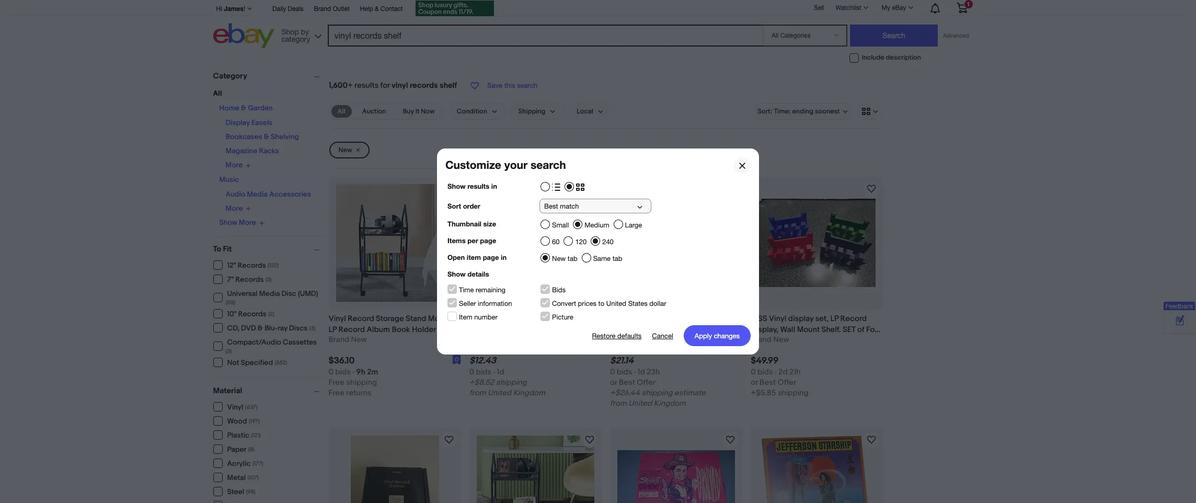 Task type: locate. For each thing, give the bounding box(es) containing it.
& inside 'display easels bookcases & shelving magazine racks'
[[264, 132, 269, 141]]

customize your search dialog
[[0, 0, 1196, 503]]

1 horizontal spatial results
[[468, 182, 490, 190]]

· inside $12.43 0 bids · 1d +$8.52 shipping from united kingdom
[[493, 367, 495, 377]]

best inside $21.14 0 bids · 1d 23h or best offer +$26.44 shipping estimate from united kingdom
[[619, 378, 635, 388]]

1d for $12.43
[[497, 367, 504, 377]]

1 horizontal spatial best
[[760, 378, 776, 388]]

watch texas. legendary stardust cowboy paralyzed! original 60's sealed ledge 001 rock image
[[724, 434, 737, 446]]

1 vertical spatial kingdom
[[654, 399, 686, 409]]

bids inside $49.99 0 bids · 2d 21h or best offer +$5.85 shipping
[[758, 367, 773, 377]]

1 vertical spatial search
[[531, 158, 566, 172]]

page right item
[[483, 253, 499, 261]]

· left 23h
[[634, 367, 636, 377]]

display easels bookcases & shelving magazine racks
[[226, 118, 299, 155]]

vinyl record storage stand mobile lp record album book holder shelf display rack image
[[336, 184, 454, 302]]

0 for $21.14
[[610, 367, 615, 377]]

1 vertical spatial results
[[468, 182, 490, 190]]

brand new
[[329, 335, 367, 345], [610, 335, 648, 345], [751, 335, 789, 345]]

1 vertical spatial page
[[483, 253, 499, 261]]

0 inside $12.43 0 bids · 1d +$8.52 shipping from united kingdom
[[469, 367, 474, 377]]

1 vertical spatial united
[[488, 388, 511, 398]]

kiss vinyl display set, lp record display, wall mount shelf. set of four wow !! image
[[758, 199, 876, 287]]

1d down the northern
[[497, 367, 504, 377]]

shipping inside $21.14 0 bids · 1d 23h or best offer +$26.44 shipping estimate from united kingdom
[[642, 388, 673, 398]]

brand new for $36.10
[[329, 335, 367, 345]]

sell link
[[809, 4, 829, 11]]

cancel button
[[652, 325, 673, 346]]

None submit
[[850, 25, 938, 47]]

0 horizontal spatial united
[[488, 388, 511, 398]]

in right item
[[501, 253, 507, 261]]

magazine
[[226, 146, 257, 155]]

display inside 'display easels bookcases & shelving magazine racks'
[[226, 118, 250, 127]]

large
[[625, 221, 642, 229]]

& up 'racks'
[[264, 132, 269, 141]]

&
[[375, 5, 379, 13], [241, 104, 246, 112], [264, 132, 269, 141], [258, 324, 263, 333]]

fairport
[[610, 314, 646, 324]]

2 horizontal spatial lp
[[831, 314, 839, 324]]

1 vertical spatial records
[[235, 275, 264, 284]]

lp up "shelf."
[[831, 314, 839, 324]]

offer inside $21.14 0 bids · 1d 23h or best offer +$26.44 shipping estimate from united kingdom
[[637, 378, 656, 388]]

show for show results in
[[448, 182, 466, 190]]

1 horizontal spatial or
[[751, 378, 758, 388]]

0 horizontal spatial best
[[619, 378, 635, 388]]

more inside button
[[239, 218, 256, 227]]

home
[[219, 104, 239, 112]]

all up home
[[213, 89, 222, 98]]

bids inside $21.14 0 bids · 1d 23h or best offer +$26.44 shipping estimate from united kingdom
[[617, 367, 632, 377]]

same
[[593, 255, 611, 262]]

record
[[348, 314, 374, 324], [841, 314, 867, 324], [339, 325, 365, 335]]

four
[[866, 325, 882, 335]]

1d inside $21.14 0 bids · 1d 23h or best offer +$26.44 shipping estimate from united kingdom
[[638, 367, 645, 377]]

& inside 'account' navigation
[[375, 5, 379, 13]]

0 vertical spatial search
[[517, 82, 537, 89]]

0 horizontal spatial kingdom
[[513, 388, 545, 398]]

media left the 'disc'
[[259, 289, 280, 298]]

information
[[478, 300, 512, 307]]

new left cancel button
[[633, 335, 648, 345]]

0 vertical spatial united
[[606, 300, 626, 307]]

save this search button
[[463, 77, 541, 95]]

0 horizontal spatial from
[[469, 388, 486, 398]]

my ebay
[[882, 4, 906, 12]]

& right help
[[375, 5, 379, 13]]

offer down 23h
[[637, 378, 656, 388]]

+$5.85
[[751, 388, 776, 398]]

from down +$8.52
[[469, 388, 486, 398]]

show inside button
[[219, 218, 237, 227]]

free down $36.10
[[329, 378, 345, 388]]

page right the per
[[480, 236, 496, 245]]

tab down 120
[[568, 255, 578, 262]]

bids for $21.14
[[617, 367, 632, 377]]

records up 7" records (3) on the bottom left of page
[[238, 261, 266, 270]]

cd,
[[227, 324, 239, 333]]

or for $21.14
[[610, 378, 617, 388]]

1 horizontal spatial display
[[329, 336, 355, 346]]

0 horizontal spatial tab
[[568, 255, 578, 262]]

+
[[348, 81, 353, 90]]

1 vertical spatial free
[[329, 388, 345, 398]]

or up +$26.44
[[610, 378, 617, 388]]

0 horizontal spatial offer
[[637, 378, 656, 388]]

2 more button from the top
[[226, 204, 251, 213]]

0 horizontal spatial 1d
[[497, 367, 504, 377]]

tab for new tab
[[568, 255, 578, 262]]

1 best from the left
[[619, 378, 635, 388]]

0 horizontal spatial all
[[213, 89, 222, 98]]

fairport convention meet on the ledge the collection vinyl lp (released 2019) heading
[[610, 314, 742, 346]]

best up the +$5.85
[[760, 378, 776, 388]]

steel (98)
[[227, 487, 256, 496]]

· left 9h
[[353, 367, 354, 377]]

apply
[[695, 332, 712, 340]]

2 horizontal spatial vinyl
[[769, 314, 787, 324]]

or up the +$5.85
[[751, 378, 758, 388]]

shelf right records
[[440, 81, 457, 90]]

search
[[517, 82, 537, 89], [531, 158, 566, 172]]

mighty fire - love on the shelf - northern soul  - 7'' - listen!!! heading
[[469, 314, 588, 335]]

2 tab from the left
[[613, 255, 622, 262]]

0 vertical spatial kingdom
[[513, 388, 545, 398]]

2 1d from the left
[[638, 367, 645, 377]]

0 down $49.99
[[751, 367, 756, 377]]

1 vertical spatial (3)
[[309, 325, 316, 332]]

watch mighty fire - love on the shelf -  northern soul  - 7'' - listen!!! image
[[584, 182, 596, 195]]

(3) inside cd, dvd & blu-ray discs (3)
[[309, 325, 316, 332]]

offer for $21.14
[[637, 378, 656, 388]]

1 vertical spatial display
[[329, 336, 355, 346]]

show for show more
[[219, 218, 237, 227]]

more button up 'show more'
[[226, 204, 251, 213]]

restore defaults
[[592, 332, 642, 340]]

results right the +
[[355, 81, 379, 90]]

vinyl
[[718, 325, 740, 335]]

shelf for the
[[566, 314, 583, 324]]

· inside $21.14 0 bids · 1d 23h or best offer +$26.44 shipping estimate from united kingdom
[[634, 367, 636, 377]]

0 vertical spatial more
[[226, 161, 243, 170]]

search right this
[[517, 82, 537, 89]]

1 horizontal spatial offer
[[778, 378, 796, 388]]

3 0 from the left
[[610, 367, 615, 377]]

0 vertical spatial free
[[329, 378, 345, 388]]

results up order
[[468, 182, 490, 190]]

record up set
[[841, 314, 867, 324]]

(3) inside compact/audio cassettes (3)
[[226, 347, 232, 354]]

0 horizontal spatial brand new
[[329, 335, 367, 345]]

0 vertical spatial show
[[448, 182, 466, 190]]

$12.43
[[469, 356, 496, 366]]

10" records (2)
[[227, 310, 274, 318]]

1d left 23h
[[638, 367, 645, 377]]

1 horizontal spatial united
[[606, 300, 626, 307]]

mobile
[[428, 314, 453, 324]]

1 horizontal spatial brand new
[[610, 335, 648, 345]]

best inside $49.99 0 bids · 2d 21h or best offer +$5.85 shipping
[[760, 378, 776, 388]]

garden
[[248, 104, 273, 112]]

media right audio
[[247, 190, 268, 198]]

united right to
[[606, 300, 626, 307]]

offer down 2d at the bottom of page
[[778, 378, 796, 388]]

love
[[524, 314, 540, 324]]

0 vertical spatial media
[[247, 190, 268, 198]]

1 1d from the left
[[497, 367, 504, 377]]

bids down $49.99
[[758, 367, 773, 377]]

search for save this search
[[517, 82, 537, 89]]

1 or from the left
[[610, 378, 617, 388]]

1 vertical spatial more
[[226, 204, 243, 213]]

1 vertical spatial in
[[501, 253, 507, 261]]

kiss vinyl display set, lp record display, wall mount shelf. set of four wow !! link
[[751, 313, 883, 346]]

this
[[504, 82, 515, 89]]

record up album
[[348, 314, 374, 324]]

help
[[360, 5, 373, 13]]

0 horizontal spatial vinyl
[[227, 403, 243, 412]]

(3) right the discs
[[309, 325, 316, 332]]

united down +$8.52
[[488, 388, 511, 398]]

my ebay link
[[876, 2, 918, 14]]

0 vertical spatial from
[[469, 388, 486, 398]]

outlet
[[333, 5, 350, 13]]

·
[[353, 367, 354, 377], [493, 367, 495, 377], [634, 367, 636, 377], [775, 367, 777, 377]]

shipping right +$8.52
[[496, 378, 527, 388]]

1 horizontal spatial 1d
[[638, 367, 645, 377]]

2 vertical spatial records
[[238, 310, 266, 318]]

(8)
[[248, 446, 255, 453]]

0 vertical spatial (3)
[[265, 276, 272, 283]]

vinyl record storage stand mobile lp record album book holder shelf display rack link
[[329, 313, 461, 346]]

the up "2019)"
[[652, 325, 666, 335]]

mighty fire - love on the shelf -  northern soul  - 7'' - listen!!! image
[[477, 185, 594, 301]]

2 vertical spatial show
[[448, 270, 466, 278]]

1 vertical spatial media
[[259, 289, 280, 298]]

0 vertical spatial more button
[[226, 161, 251, 170]]

2 vertical spatial more
[[239, 218, 256, 227]]

3 · from the left
[[634, 367, 636, 377]]

records down 12" records (122)
[[235, 275, 264, 284]]

bids for $12.43
[[476, 367, 492, 377]]

or inside $49.99 0 bids · 2d 21h or best offer +$5.85 shipping
[[751, 378, 758, 388]]

best up +$26.44
[[619, 378, 635, 388]]

time remaining
[[459, 286, 506, 294]]

to fit button
[[213, 244, 324, 254]]

2 best from the left
[[760, 378, 776, 388]]

cd, dvd & blu-ray discs (3)
[[227, 324, 316, 333]]

shipping down 21h
[[778, 388, 809, 398]]

on
[[722, 314, 733, 324]]

4 bids from the left
[[758, 367, 773, 377]]

0 up +$8.52
[[469, 367, 474, 377]]

3 bids from the left
[[617, 367, 632, 377]]

display up $36.10
[[329, 336, 355, 346]]

bids down $36.10
[[335, 367, 351, 377]]

0 horizontal spatial shelf
[[440, 81, 457, 90]]

metal
[[227, 473, 246, 482]]

1 more button from the top
[[226, 161, 251, 170]]

2 horizontal spatial united
[[629, 399, 652, 409]]

tab right same
[[613, 255, 622, 262]]

1 vertical spatial show
[[219, 218, 237, 227]]

bids inside $12.43 0 bids · 1d +$8.52 shipping from united kingdom
[[476, 367, 492, 377]]

& right home
[[241, 104, 246, 112]]

1 vertical spatial all
[[338, 107, 345, 116]]

compact/audio cassettes (3)
[[226, 338, 317, 354]]

home & garden
[[219, 104, 273, 112]]

records for 12" records
[[238, 261, 266, 270]]

storage
[[376, 314, 404, 324]]

vinyl up wood
[[227, 403, 243, 412]]

shipping down 23h
[[642, 388, 673, 398]]

fairport convention meet on the ledge the collection vinyl lp (released 2019) link
[[610, 313, 743, 346]]

1 0 from the left
[[329, 367, 334, 377]]

- left 7''
[[534, 325, 537, 335]]

watch vefunk vinyl record shelves image
[[443, 434, 455, 446]]

banner containing sell
[[213, 0, 975, 51]]

to
[[213, 244, 221, 254]]

1 horizontal spatial kingdom
[[654, 399, 686, 409]]

show up sort at the left top of the page
[[448, 182, 466, 190]]

search inside dialog
[[531, 158, 566, 172]]

bookcases
[[226, 132, 262, 141]]

2 bids from the left
[[476, 367, 492, 377]]

· down $12.43
[[493, 367, 495, 377]]

0 vertical spatial page
[[480, 236, 496, 245]]

2 free from the top
[[329, 388, 345, 398]]

60
[[552, 238, 560, 246]]

0 horizontal spatial display
[[226, 118, 250, 127]]

2 0 from the left
[[469, 367, 474, 377]]

display up bookcases on the left
[[226, 118, 250, 127]]

shipping down 9h
[[346, 378, 377, 388]]

2 horizontal spatial brand new
[[751, 335, 789, 345]]

shipping inside 0 bids · 9h 2m free shipping free returns
[[346, 378, 377, 388]]

(3) for compact/audio cassettes
[[226, 347, 232, 354]]

· left 2d at the bottom of page
[[775, 367, 777, 377]]

1 horizontal spatial (3)
[[265, 276, 272, 283]]

shipping
[[346, 378, 377, 388], [496, 378, 527, 388], [642, 388, 673, 398], [778, 388, 809, 398]]

shelf.
[[822, 325, 841, 335]]

offer inside $49.99 0 bids · 2d 21h or best offer +$5.85 shipping
[[778, 378, 796, 388]]

page
[[480, 236, 496, 245], [483, 253, 499, 261]]

vinyl right the discs
[[329, 314, 346, 324]]

0 down $21.14
[[610, 367, 615, 377]]

show
[[448, 182, 466, 190], [219, 218, 237, 227], [448, 270, 466, 278]]

1 vertical spatial lp
[[329, 325, 337, 335]]

0 horizontal spatial in
[[491, 182, 497, 190]]

· for $12.43
[[493, 367, 495, 377]]

2 vertical spatial lp
[[610, 336, 618, 346]]

new up $36.10
[[351, 335, 367, 345]]

1 horizontal spatial all
[[338, 107, 345, 116]]

bids inside 0 bids · 9h 2m free shipping free returns
[[335, 367, 351, 377]]

0 vertical spatial all
[[213, 89, 222, 98]]

2 brand new from the left
[[610, 335, 648, 345]]

2 vertical spatial (3)
[[226, 347, 232, 354]]

from
[[469, 388, 486, 398], [610, 399, 627, 409]]

0 horizontal spatial or
[[610, 378, 617, 388]]

texas. legendary stardust cowboy paralyzed! original 60's sealed ledge 001 rock image
[[618, 450, 735, 503]]

2d
[[779, 367, 788, 377]]

$21.14 0 bids · 1d 23h or best offer +$26.44 shipping estimate from united kingdom
[[610, 356, 706, 409]]

feedback
[[1166, 303, 1194, 310]]

2 the from the left
[[652, 325, 666, 335]]

0 vertical spatial shelf
[[440, 81, 457, 90]]

from down +$26.44
[[610, 399, 627, 409]]

ledge
[[626, 325, 650, 335]]

lp up $36.10
[[329, 325, 337, 335]]

united down +$26.44
[[629, 399, 652, 409]]

lp up $21.14
[[610, 336, 618, 346]]

bids
[[335, 367, 351, 377], [476, 367, 492, 377], [617, 367, 632, 377], [758, 367, 773, 377]]

1 horizontal spatial shelf
[[566, 314, 583, 324]]

1d inside $12.43 0 bids · 1d +$8.52 shipping from united kingdom
[[497, 367, 504, 377]]

vinyl up wall
[[769, 314, 787, 324]]

0 vertical spatial display
[[226, 118, 250, 127]]

0 horizontal spatial the
[[610, 325, 624, 335]]

not specified (552)
[[227, 358, 287, 367]]

0 horizontal spatial (3)
[[226, 347, 232, 354]]

0 horizontal spatial lp
[[329, 325, 337, 335]]

1 horizontal spatial the
[[652, 325, 666, 335]]

records up dvd
[[238, 310, 266, 318]]

shipping inside $49.99 0 bids · 2d 21h or best offer +$5.85 shipping
[[778, 388, 809, 398]]

2 vertical spatial united
[[629, 399, 652, 409]]

1 vertical spatial from
[[610, 399, 627, 409]]

or
[[610, 378, 617, 388], [751, 378, 758, 388]]

record inside kiss vinyl display set, lp record display, wall mount shelf. set of four wow !!
[[841, 314, 867, 324]]

free
[[329, 378, 345, 388], [329, 388, 345, 398]]

free left returns at the bottom left
[[329, 388, 345, 398]]

4 · from the left
[[775, 367, 777, 377]]

search inside button
[[517, 82, 537, 89]]

remaining
[[476, 286, 506, 294]]

stand
[[406, 314, 426, 324]]

or for $49.99
[[751, 378, 758, 388]]

customize
[[445, 158, 501, 172]]

0 vertical spatial results
[[355, 81, 379, 90]]

1 offer from the left
[[637, 378, 656, 388]]

1 bids from the left
[[335, 367, 351, 377]]

1 horizontal spatial vinyl
[[329, 314, 346, 324]]

open
[[448, 253, 465, 261]]

show more button
[[219, 218, 264, 227]]

records for 10" records
[[238, 310, 266, 318]]

new for $49.99
[[773, 335, 789, 345]]

1 vertical spatial shelf
[[566, 314, 583, 324]]

· inside $49.99 0 bids · 2d 21h or best offer +$5.85 shipping
[[775, 367, 777, 377]]

240
[[602, 238, 614, 246]]

1d for $21.14
[[638, 367, 645, 377]]

(107)
[[248, 474, 259, 481]]

northern
[[469, 325, 511, 335]]

2 · from the left
[[493, 367, 495, 377]]

0 inside $49.99 0 bids · 2d 21h or best offer +$5.85 shipping
[[751, 367, 756, 377]]

steel
[[227, 487, 244, 496]]

1 tab from the left
[[568, 255, 578, 262]]

1 · from the left
[[353, 367, 354, 377]]

media inside universal media disc (umd) (58)
[[259, 289, 280, 298]]

watch kiss vinyl display set, lp record display, wall mount shelf. set of four wow !! image
[[865, 182, 878, 195]]

help & contact
[[360, 5, 403, 13]]

(3) down (122)
[[265, 276, 272, 283]]

4 0 from the left
[[751, 367, 756, 377]]

· for $21.14
[[634, 367, 636, 377]]

0 bids · 9h 2m free shipping free returns
[[329, 367, 378, 398]]

1 horizontal spatial tab
[[613, 255, 622, 262]]

2 offer from the left
[[778, 378, 796, 388]]

all down 1,600
[[338, 107, 345, 116]]

banner
[[213, 0, 975, 51]]

vinyl inside "vinyl record storage stand mobile lp record album book holder shelf display rack"
[[329, 314, 346, 324]]

1 brand new from the left
[[329, 335, 367, 345]]

the down fairport
[[610, 325, 624, 335]]

0 vertical spatial records
[[238, 261, 266, 270]]

(3) up the not
[[226, 347, 232, 354]]

seller
[[459, 300, 476, 307]]

details
[[468, 270, 489, 278]]

united inside $21.14 0 bids · 1d 23h or best offer +$26.44 shipping estimate from united kingdom
[[629, 399, 652, 409]]

(3) inside 7" records (3)
[[265, 276, 272, 283]]

display,
[[751, 325, 779, 335]]

audio media accessories link
[[226, 190, 311, 198]]

in down customize your search
[[491, 182, 497, 190]]

fire
[[502, 314, 517, 324]]

or inside $21.14 0 bids · 1d 23h or best offer +$26.44 shipping estimate from united kingdom
[[610, 378, 617, 388]]

show up fit
[[219, 218, 237, 227]]

more button
[[226, 161, 251, 170], [226, 204, 251, 213]]

search right "your"
[[531, 158, 566, 172]]

bids down $21.14
[[617, 367, 632, 377]]

1 vertical spatial more button
[[226, 204, 251, 213]]

sort order
[[448, 202, 480, 210]]

0 vertical spatial lp
[[831, 314, 839, 324]]

open item page in
[[448, 253, 507, 261]]

new right wow on the bottom
[[773, 335, 789, 345]]

bids up +$8.52
[[476, 367, 492, 377]]

account navigation
[[213, 0, 975, 18]]

2 horizontal spatial (3)
[[309, 325, 316, 332]]

show down open
[[448, 270, 466, 278]]

1 horizontal spatial from
[[610, 399, 627, 409]]

3 brand new from the left
[[751, 335, 789, 345]]

2 or from the left
[[751, 378, 758, 388]]

0 down $36.10
[[329, 367, 334, 377]]

item
[[459, 313, 472, 321]]

convert prices to united states dollar
[[552, 300, 666, 307]]

new down 60
[[552, 255, 566, 262]]

shelf up listen!!! on the bottom
[[566, 314, 583, 324]]

tab for same tab
[[613, 255, 622, 262]]

0 vertical spatial in
[[491, 182, 497, 190]]

1 horizontal spatial lp
[[610, 336, 618, 346]]

more button down magazine
[[226, 161, 251, 170]]

0
[[329, 367, 334, 377], [469, 367, 474, 377], [610, 367, 615, 377], [751, 367, 756, 377]]

shelf inside mighty fire - love on the shelf - northern soul  - 7'' - listen!!!
[[566, 314, 583, 324]]

brand for $36.10
[[329, 335, 349, 345]]

0 inside $21.14 0 bids · 1d 23h or best offer +$26.44 shipping estimate from united kingdom
[[610, 367, 615, 377]]

shelf for records
[[440, 81, 457, 90]]

0 horizontal spatial results
[[355, 81, 379, 90]]



Task type: vqa. For each thing, say whether or not it's contained in the screenshot.
$21.14 1d
yes



Task type: describe. For each thing, give the bounding box(es) containing it.
kiss
[[751, 314, 767, 324]]

new link
[[329, 142, 370, 158]]

7" records (3)
[[227, 275, 272, 284]]

0 for $12.43
[[469, 367, 474, 377]]

lp inside fairport convention meet on the ledge the collection vinyl lp (released 2019)
[[610, 336, 618, 346]]

time
[[459, 286, 474, 294]]

9h
[[356, 367, 365, 377]]

7''
[[539, 325, 546, 335]]

new for $36.10
[[351, 335, 367, 345]]

all link
[[331, 105, 352, 118]]

watch vinyl record storage stand mobile lp record album book holder shelf display rack image
[[443, 182, 455, 195]]

material
[[213, 386, 242, 396]]

items per page
[[448, 236, 496, 245]]

+$26.44
[[610, 388, 640, 398]]

category
[[213, 71, 247, 81]]

(552)
[[275, 359, 287, 366]]

media for audio
[[247, 190, 268, 198]]

page for per
[[480, 236, 496, 245]]

buy
[[403, 107, 414, 116]]

blu-
[[265, 324, 278, 333]]

include description
[[862, 53, 921, 62]]

vinyl for vinyl (637)
[[227, 403, 243, 412]]

wall
[[780, 325, 795, 335]]

vinyl
[[392, 81, 408, 90]]

2 tier rolling vinyl record stand storage rack record album book holder shelf🔥 image
[[477, 435, 594, 503]]

shelf
[[438, 325, 455, 335]]

mount
[[797, 325, 820, 335]]

music link
[[219, 175, 239, 184]]

accessories
[[269, 190, 311, 198]]

brand for $49.99
[[751, 335, 772, 345]]

convert
[[552, 300, 576, 307]]

thumbnail
[[448, 220, 482, 228]]

best for $21.14
[[619, 378, 635, 388]]

vinyl inside kiss vinyl display set, lp record display, wall mount shelf. set of four wow !!
[[769, 314, 787, 324]]

bids
[[552, 286, 566, 294]]

fairport convention meet on the ledge the collection vinyl lp (released 2019) image
[[618, 184, 735, 302]]

of
[[858, 325, 865, 335]]

wood (197)
[[227, 417, 260, 426]]

from inside $21.14 0 bids · 1d 23h or best offer +$26.44 shipping estimate from united kingdom
[[610, 399, 627, 409]]

vinyl for vinyl record storage stand mobile lp record album book holder shelf display rack
[[329, 314, 346, 324]]

set
[[843, 325, 856, 335]]

21h
[[790, 367, 801, 377]]

(122)
[[268, 262, 279, 269]]

lp inside "vinyl record storage stand mobile lp record album book holder shelf display rack"
[[329, 325, 337, 335]]

search for customize your search
[[531, 158, 566, 172]]

12" records (122)
[[227, 261, 279, 270]]

watch  2 tier rolling vinyl record stand storage rack record album book holder shelf🔥 image
[[584, 434, 596, 446]]

number
[[474, 313, 498, 321]]

paper
[[227, 445, 247, 454]]

120
[[575, 238, 587, 246]]

same tab
[[593, 255, 622, 262]]

brand new for $49.99
[[751, 335, 789, 345]]

· inside 0 bids · 9h 2m free shipping free returns
[[353, 367, 354, 377]]

· for $49.99
[[775, 367, 777, 377]]

wood
[[227, 417, 247, 426]]

& left blu-
[[258, 324, 263, 333]]

metal (107)
[[227, 473, 259, 482]]

per
[[468, 236, 478, 245]]

brand outlet
[[314, 5, 350, 13]]

1 free from the top
[[329, 378, 345, 388]]

plastic (121)
[[227, 431, 261, 440]]

new inside customize your search dialog
[[552, 255, 566, 262]]

include
[[862, 53, 885, 62]]

plastic
[[227, 431, 249, 440]]

auction
[[362, 107, 386, 116]]

(98)
[[246, 488, 256, 495]]

racks
[[259, 146, 279, 155]]

$49.99 0 bids · 2d 21h or best offer +$5.85 shipping
[[751, 356, 809, 398]]

offer for $49.99
[[778, 378, 796, 388]]

page for item
[[483, 253, 499, 261]]

from inside $12.43 0 bids · 1d +$8.52 shipping from united kingdom
[[469, 388, 486, 398]]

contact
[[381, 5, 403, 13]]

buy it now
[[403, 107, 435, 116]]

lp inside kiss vinyl display set, lp record display, wall mount shelf. set of four wow !!
[[831, 314, 839, 324]]

record up rack
[[339, 325, 365, 335]]

the
[[553, 314, 564, 324]]

changes
[[714, 332, 740, 340]]

easels
[[251, 118, 273, 127]]

display inside "vinyl record storage stand mobile lp record album book holder shelf display rack"
[[329, 336, 355, 346]]

(3) for 7" records
[[265, 276, 272, 283]]

none submit inside banner
[[850, 25, 938, 47]]

your shopping cart contains 1 item image
[[956, 3, 968, 13]]

kingdom inside $12.43 0 bids · 1d +$8.52 shipping from united kingdom
[[513, 388, 545, 398]]

new down all text box
[[339, 146, 352, 154]]

order
[[463, 202, 480, 210]]

records for 7" records
[[235, 275, 264, 284]]

7"
[[227, 275, 234, 284]]

daily deals link
[[272, 4, 304, 15]]

kiss vinyl display set, lp record display, wall mount shelf. set of four wow !! heading
[[751, 314, 882, 346]]

$12.43 0 bids · 1d +$8.52 shipping from united kingdom
[[469, 356, 545, 398]]

states
[[628, 300, 648, 307]]

lp vinyl favorite record wall mounted display shelf decor (1 pack, black satin) image
[[758, 435, 876, 503]]

brand new for $21.14
[[610, 335, 648, 345]]

best for $49.99
[[760, 378, 776, 388]]

meet
[[701, 314, 720, 324]]

23h
[[647, 367, 660, 377]]

sort
[[448, 202, 461, 210]]

display
[[788, 314, 814, 324]]

brand for $21.14
[[610, 335, 631, 345]]

shipping inside $12.43 0 bids · 1d +$8.52 shipping from united kingdom
[[496, 378, 527, 388]]

- right fire
[[519, 314, 522, 324]]

1 horizontal spatial in
[[501, 253, 507, 261]]

mighty fire - love on the shelf - northern soul  - 7'' - listen!!!
[[469, 314, 588, 335]]

1 the from the left
[[610, 325, 624, 335]]

- down prices
[[585, 314, 588, 324]]

results inside customize your search dialog
[[468, 182, 490, 190]]

book
[[392, 325, 410, 335]]

save this search
[[487, 82, 537, 89]]

auction link
[[356, 105, 392, 118]]

kiss vinyl display set, lp record display, wall mount shelf. set of four wow !!
[[751, 314, 882, 346]]

universal
[[227, 289, 258, 298]]

1,600 + results for vinyl records shelf
[[329, 81, 457, 90]]

vinyl (637)
[[227, 403, 258, 412]]

save
[[487, 82, 503, 89]]

kingdom inside $21.14 0 bids · 1d 23h or best offer +$26.44 shipping estimate from united kingdom
[[654, 399, 686, 409]]

(121)
[[251, 432, 261, 439]]

media for universal
[[259, 289, 280, 298]]

united inside $12.43 0 bids · 1d +$8.52 shipping from united kingdom
[[488, 388, 511, 398]]

apply changes button
[[684, 325, 751, 346]]

All selected text field
[[338, 107, 345, 116]]

brand inside 'account' navigation
[[314, 5, 331, 13]]

dollar
[[650, 300, 666, 307]]

get the coupon image
[[416, 1, 494, 16]]

vefunk vinyl record shelves image
[[351, 435, 439, 503]]

bids for $49.99
[[758, 367, 773, 377]]

- right 7''
[[548, 325, 551, 335]]

(umd)
[[298, 289, 318, 298]]

album
[[367, 325, 390, 335]]

to
[[598, 300, 605, 307]]

acrylic (177)
[[227, 459, 263, 468]]

united inside customize your search dialog
[[606, 300, 626, 307]]

restore
[[592, 332, 616, 340]]

new for $21.14
[[633, 335, 648, 345]]

disc
[[282, 289, 296, 298]]

0 inside 0 bids · 9h 2m free shipping free returns
[[329, 367, 334, 377]]

universal media disc (umd) (58)
[[226, 289, 318, 306]]

show for show details
[[448, 270, 466, 278]]

$21.14
[[610, 356, 634, 366]]

mighty
[[469, 314, 500, 324]]

vinyl record storage stand mobile lp record album book holder shelf display rack heading
[[329, 314, 459, 346]]

convention
[[648, 314, 699, 324]]

display easels link
[[226, 118, 273, 127]]

watch lp vinyl favorite record wall mounted display shelf decor (1 pack, black satin) image
[[865, 434, 878, 446]]

help & contact link
[[360, 4, 403, 15]]

cassettes
[[283, 338, 317, 346]]

advanced link
[[938, 25, 974, 46]]

0 for $49.99
[[751, 367, 756, 377]]



